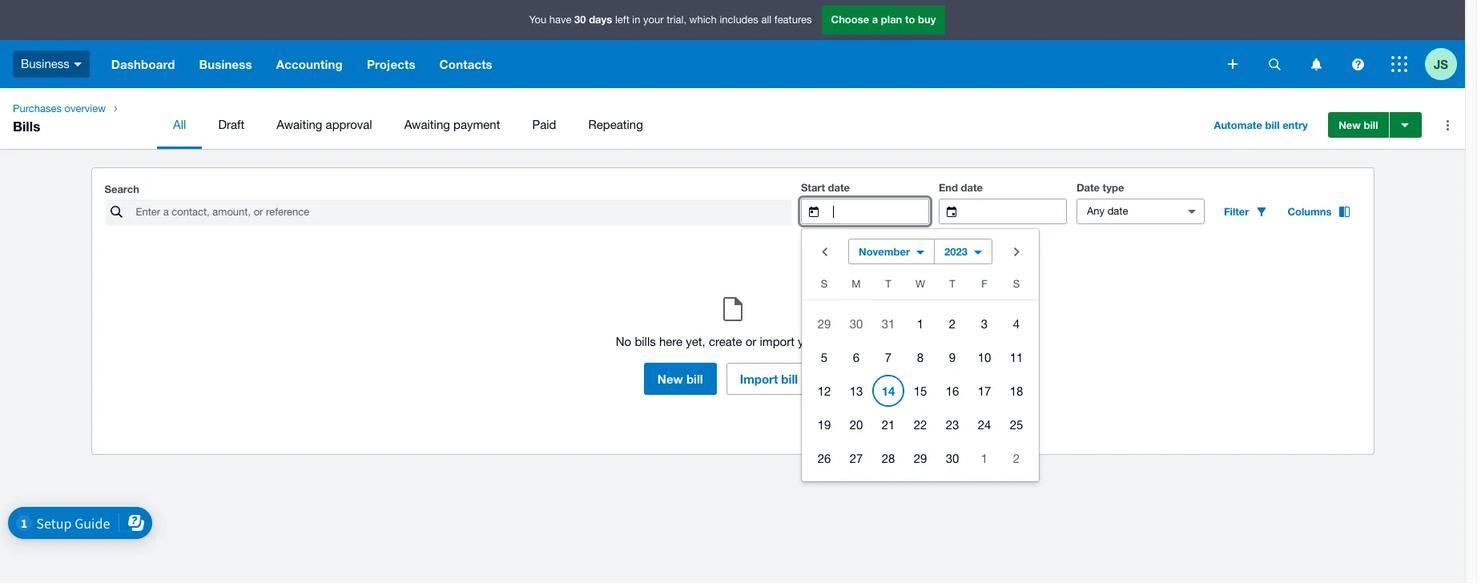 Task type: describe. For each thing, give the bounding box(es) containing it.
buy
[[918, 13, 936, 26]]

thu nov 09 2023 cell
[[937, 341, 969, 373]]

awaiting approval link
[[261, 101, 388, 149]]

trial,
[[667, 14, 687, 26]]

2023
[[945, 245, 968, 258]]

sat nov 04 2023 cell
[[1001, 308, 1039, 340]]

Start date field
[[832, 200, 929, 224]]

mon nov 06 2023 cell
[[841, 341, 873, 373]]

yet,
[[686, 335, 706, 349]]

svg image inside business popup button
[[74, 62, 82, 66]]

dashboard link
[[99, 40, 187, 88]]

purchases overview
[[13, 103, 106, 115]]

repeating
[[589, 118, 643, 131]]

projects
[[367, 57, 416, 71]]

sat nov 18 2023 cell
[[1001, 375, 1039, 407]]

contacts
[[440, 57, 493, 71]]

5 row from the top
[[802, 408, 1039, 442]]

awaiting approval
[[277, 118, 372, 131]]

1 horizontal spatial your
[[798, 335, 822, 349]]

2 s from the left
[[1014, 278, 1020, 290]]

start date
[[801, 181, 850, 194]]

new for left new bill "button"
[[658, 372, 683, 386]]

f
[[982, 278, 988, 290]]

mon nov 20 2023 cell
[[841, 409, 873, 441]]

fri nov 24 2023 cell
[[969, 409, 1001, 441]]

sun nov 26 2023 cell
[[802, 442, 841, 474]]

type
[[1103, 181, 1125, 194]]

you
[[529, 14, 547, 26]]

automate bill entry button
[[1205, 112, 1318, 138]]

wed nov 15 2023 cell
[[905, 375, 937, 407]]

november
[[859, 245, 910, 258]]

1 t from the left
[[886, 278, 892, 290]]

bills navigation
[[0, 88, 1466, 149]]

bill inside popup button
[[1266, 119, 1280, 131]]

30
[[575, 13, 586, 26]]

import bill
[[740, 372, 798, 386]]

paid
[[532, 118, 556, 131]]

3 row from the top
[[802, 341, 1039, 374]]

automate
[[1215, 119, 1263, 131]]

date
[[1077, 181, 1100, 194]]

navigation containing dashboard
[[99, 40, 1217, 88]]

mon nov 13 2023 cell
[[841, 375, 873, 407]]

sun nov 12 2023 cell
[[802, 375, 841, 407]]

End date field
[[970, 200, 1067, 224]]

sat nov 25 2023 cell
[[1001, 409, 1039, 441]]

thu nov 16 2023 cell
[[937, 375, 969, 407]]

new bill for new bill "button" in the bills navigation
[[1339, 119, 1379, 131]]

date type
[[1077, 181, 1125, 194]]

bills
[[635, 335, 656, 349]]

group containing november
[[802, 229, 1039, 482]]

columns
[[1288, 205, 1332, 218]]

awaiting for awaiting payment
[[404, 118, 450, 131]]

tue nov 28 2023 cell
[[873, 442, 905, 474]]

row containing s
[[802, 274, 1039, 301]]

menu inside bills navigation
[[157, 101, 1192, 149]]

sun nov 19 2023 cell
[[802, 409, 841, 441]]

create
[[709, 335, 743, 349]]

repeating link
[[573, 101, 659, 149]]

w
[[916, 278, 926, 290]]

end
[[939, 181, 958, 194]]

previous month image
[[809, 236, 841, 268]]

here
[[659, 335, 683, 349]]

wed nov 22 2023 cell
[[905, 409, 937, 441]]

which
[[690, 14, 717, 26]]

filter
[[1224, 205, 1250, 218]]

no bills here yet, create or import your bills.
[[616, 335, 850, 349]]

days
[[589, 13, 613, 26]]

sun nov 05 2023 cell
[[802, 341, 841, 373]]

fri nov 03 2023 cell
[[969, 308, 1001, 340]]

new bill button inside bills navigation
[[1329, 112, 1389, 138]]

import
[[760, 335, 795, 349]]



Task type: locate. For each thing, give the bounding box(es) containing it.
in
[[633, 14, 641, 26]]

row
[[802, 274, 1039, 301], [802, 307, 1039, 341], [802, 341, 1039, 374], [802, 374, 1039, 408], [802, 408, 1039, 442], [802, 442, 1039, 475]]

left
[[615, 14, 630, 26]]

awaiting left payment at top
[[404, 118, 450, 131]]

to
[[906, 13, 916, 26]]

1 awaiting from the left
[[277, 118, 322, 131]]

0 horizontal spatial new
[[658, 372, 683, 386]]

draft
[[218, 118, 245, 131]]

Search field
[[134, 200, 792, 224]]

1 horizontal spatial svg image
[[1269, 58, 1281, 70]]

no
[[616, 335, 632, 349]]

fri nov 17 2023 cell
[[969, 375, 1001, 407]]

svg image up overview
[[74, 62, 82, 66]]

next month image
[[1001, 236, 1033, 268]]

bill right entry
[[1364, 119, 1379, 131]]

0 horizontal spatial date
[[828, 181, 850, 194]]

a
[[873, 13, 879, 26]]

new right entry
[[1339, 119, 1361, 131]]

tue nov 07 2023 cell
[[873, 341, 905, 373]]

your
[[644, 14, 664, 26], [798, 335, 822, 349]]

date right "end"
[[961, 181, 983, 194]]

t
[[886, 278, 892, 290], [950, 278, 956, 290]]

dashboard
[[111, 57, 175, 71]]

new bill down here
[[658, 372, 703, 386]]

1 horizontal spatial new bill
[[1339, 119, 1379, 131]]

Date type field
[[1078, 200, 1175, 224]]

0 vertical spatial new bill
[[1339, 119, 1379, 131]]

0 vertical spatial new bill button
[[1329, 112, 1389, 138]]

columns button
[[1279, 199, 1361, 224]]

all
[[173, 118, 186, 131]]

1 horizontal spatial awaiting
[[404, 118, 450, 131]]

0 horizontal spatial svg image
[[74, 62, 82, 66]]

contacts button
[[428, 40, 505, 88]]

new bill button right entry
[[1329, 112, 1389, 138]]

menu containing all
[[157, 101, 1192, 149]]

bills
[[13, 118, 40, 135]]

thu nov 30 2023 cell
[[937, 442, 969, 474]]

m
[[852, 278, 861, 290]]

mon nov 27 2023 cell
[[841, 442, 873, 474]]

navigation
[[99, 40, 1217, 88]]

t left f on the top right of page
[[950, 278, 956, 290]]

new bill button
[[1329, 112, 1389, 138], [644, 363, 717, 395]]

includes
[[720, 14, 759, 26]]

fri nov 10 2023 cell
[[969, 341, 1001, 373]]

1 date from the left
[[828, 181, 850, 194]]

import bill button
[[727, 363, 812, 395]]

0 vertical spatial new
[[1339, 119, 1361, 131]]

wed nov 29 2023 cell
[[905, 442, 937, 474]]

awaiting payment link
[[388, 101, 516, 149]]

svg image up automate bill entry popup button
[[1269, 58, 1281, 70]]

your left bills.
[[798, 335, 822, 349]]

menu
[[157, 101, 1192, 149]]

awaiting for awaiting approval
[[277, 118, 322, 131]]

your right the in
[[644, 14, 664, 26]]

purchases overview link
[[6, 101, 112, 117]]

payment
[[454, 118, 500, 131]]

1 vertical spatial new bill
[[658, 372, 703, 386]]

js
[[1434, 56, 1449, 71]]

2 date from the left
[[961, 181, 983, 194]]

business up draft
[[199, 57, 252, 71]]

date for start date
[[828, 181, 850, 194]]

row group
[[802, 307, 1039, 475]]

s
[[821, 278, 828, 290], [1014, 278, 1020, 290]]

wed nov 08 2023 cell
[[905, 341, 937, 373]]

0 horizontal spatial s
[[821, 278, 828, 290]]

0 horizontal spatial t
[[886, 278, 892, 290]]

4 row from the top
[[802, 374, 1039, 408]]

accounting button
[[264, 40, 355, 88]]

features
[[775, 14, 812, 26]]

end date
[[939, 181, 983, 194]]

automate bill entry
[[1215, 119, 1308, 131]]

draft link
[[202, 101, 261, 149]]

thu nov 02 2023 cell
[[937, 308, 969, 340]]

row up wed nov 08 2023 cell
[[802, 307, 1039, 341]]

svg image
[[1392, 56, 1408, 72], [1311, 58, 1322, 70], [1352, 58, 1364, 70], [1229, 59, 1238, 69]]

overflow menu image
[[1432, 109, 1464, 141]]

bills.
[[825, 335, 850, 349]]

1 horizontal spatial t
[[950, 278, 956, 290]]

2 row from the top
[[802, 307, 1039, 341]]

1 row from the top
[[802, 274, 1039, 301]]

1 horizontal spatial business
[[199, 57, 252, 71]]

bill
[[1266, 119, 1280, 131], [1364, 119, 1379, 131], [687, 372, 703, 386], [782, 372, 798, 386]]

0 horizontal spatial new bill button
[[644, 363, 717, 395]]

projects button
[[355, 40, 428, 88]]

import
[[740, 372, 778, 386]]

sat nov 11 2023 cell
[[1001, 341, 1039, 373]]

row down wed nov 22 2023 cell
[[802, 442, 1039, 475]]

bill inside button
[[782, 372, 798, 386]]

0 horizontal spatial business
[[21, 57, 70, 70]]

choose
[[831, 13, 870, 26]]

your inside the you have 30 days left in your trial, which includes all features
[[644, 14, 664, 26]]

0 horizontal spatial awaiting
[[277, 118, 322, 131]]

awaiting
[[277, 118, 322, 131], [404, 118, 450, 131]]

1 horizontal spatial new bill button
[[1329, 112, 1389, 138]]

2 awaiting from the left
[[404, 118, 450, 131]]

awaiting payment
[[404, 118, 500, 131]]

new
[[1339, 119, 1361, 131], [658, 372, 683, 386]]

0 horizontal spatial your
[[644, 14, 664, 26]]

tue nov 14 2023 cell
[[873, 375, 905, 407]]

or
[[746, 335, 757, 349]]

business button
[[0, 40, 99, 88]]

1 horizontal spatial date
[[961, 181, 983, 194]]

0 vertical spatial your
[[644, 14, 664, 26]]

tue nov 21 2023 cell
[[873, 409, 905, 441]]

have
[[550, 14, 572, 26]]

row down wed nov 15 2023 cell
[[802, 408, 1039, 442]]

bill left entry
[[1266, 119, 1280, 131]]

js button
[[1426, 40, 1466, 88]]

bill down yet,
[[687, 372, 703, 386]]

0 horizontal spatial new bill
[[658, 372, 703, 386]]

plan
[[881, 13, 903, 26]]

1 vertical spatial your
[[798, 335, 822, 349]]

business inside dropdown button
[[199, 57, 252, 71]]

new for new bill "button" in the bills navigation
[[1339, 119, 1361, 131]]

banner containing js
[[0, 0, 1466, 88]]

2 t from the left
[[950, 278, 956, 290]]

1 s from the left
[[821, 278, 828, 290]]

s left the m
[[821, 278, 828, 290]]

paid link
[[516, 101, 573, 149]]

group
[[802, 229, 1039, 482]]

1 vertical spatial new
[[658, 372, 683, 386]]

new bill inside bills navigation
[[1339, 119, 1379, 131]]

row up wed nov 01 2023 cell
[[802, 274, 1039, 301]]

business up purchases at left top
[[21, 57, 70, 70]]

filter button
[[1215, 199, 1279, 224]]

start
[[801, 181, 825, 194]]

new bill
[[1339, 119, 1379, 131], [658, 372, 703, 386]]

accounting
[[276, 57, 343, 71]]

business inside popup button
[[21, 57, 70, 70]]

row down wed nov 01 2023 cell
[[802, 341, 1039, 374]]

6 row from the top
[[802, 442, 1039, 475]]

new bill right entry
[[1339, 119, 1379, 131]]

search
[[105, 183, 139, 196]]

1 horizontal spatial new
[[1339, 119, 1361, 131]]

entry
[[1283, 119, 1308, 131]]

approval
[[326, 118, 372, 131]]

new bill for left new bill "button"
[[658, 372, 703, 386]]

bill right import
[[782, 372, 798, 386]]

business
[[21, 57, 70, 70], [199, 57, 252, 71]]

new bill button down here
[[644, 363, 717, 395]]

1 horizontal spatial s
[[1014, 278, 1020, 290]]

purchases
[[13, 103, 62, 115]]

new inside bills navigation
[[1339, 119, 1361, 131]]

you have 30 days left in your trial, which includes all features
[[529, 13, 812, 26]]

grid containing s
[[802, 274, 1039, 475]]

overview
[[65, 103, 106, 115]]

awaiting left approval
[[277, 118, 322, 131]]

svg image
[[1269, 58, 1281, 70], [74, 62, 82, 66]]

banner
[[0, 0, 1466, 88]]

date for end date
[[961, 181, 983, 194]]

row up wed nov 22 2023 cell
[[802, 374, 1039, 408]]

wed nov 01 2023 cell
[[905, 308, 937, 340]]

all
[[762, 14, 772, 26]]

all link
[[157, 101, 202, 149]]

date right start on the right top of the page
[[828, 181, 850, 194]]

new down here
[[658, 372, 683, 386]]

choose a plan to buy
[[831, 13, 936, 26]]

date
[[828, 181, 850, 194], [961, 181, 983, 194]]

1 vertical spatial new bill button
[[644, 363, 717, 395]]

s right f on the top right of page
[[1014, 278, 1020, 290]]

t left the w
[[886, 278, 892, 290]]

thu nov 23 2023 cell
[[937, 409, 969, 441]]

grid
[[802, 274, 1039, 475]]

awaiting inside "link"
[[404, 118, 450, 131]]

business button
[[187, 40, 264, 88]]



Task type: vqa. For each thing, say whether or not it's contained in the screenshot.
Thu Nov 02 2023 cell
yes



